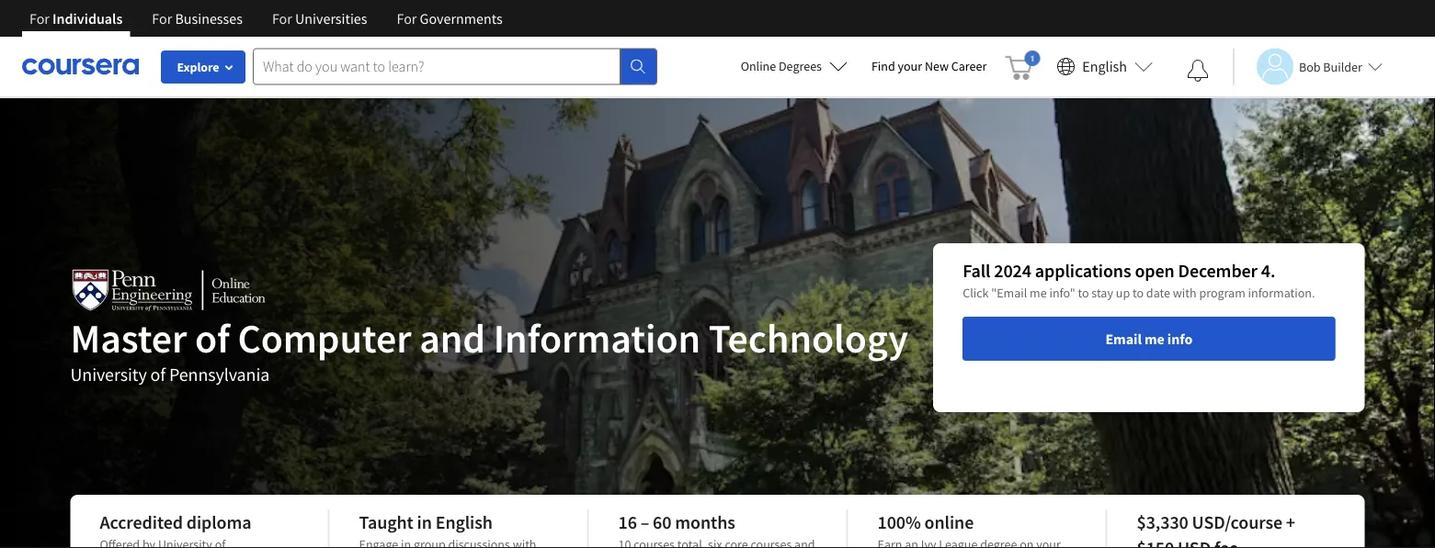Task type: vqa. For each thing, say whether or not it's contained in the screenshot.
and
yes



Task type: describe. For each thing, give the bounding box(es) containing it.
me inside fall 2024 applications open december 4. click "email me info" to stay up to date with program information.
[[1030, 285, 1047, 302]]

and
[[419, 313, 485, 364]]

career
[[951, 58, 987, 74]]

coursera image
[[22, 52, 139, 81]]

months
[[675, 512, 735, 535]]

with
[[1173, 285, 1197, 302]]

me inside button
[[1144, 330, 1165, 348]]

$3,330
[[1137, 512, 1188, 535]]

bob
[[1299, 58, 1321, 75]]

for for governments
[[397, 9, 417, 28]]

online degrees
[[741, 58, 822, 74]]

businesses
[[175, 9, 243, 28]]

taught in english
[[359, 512, 493, 535]]

universities
[[295, 9, 367, 28]]

online
[[741, 58, 776, 74]]

master
[[70, 313, 187, 364]]

4.
[[1261, 260, 1275, 283]]

2 to from the left
[[1133, 285, 1144, 302]]

for individuals
[[29, 9, 123, 28]]

find
[[871, 58, 895, 74]]

applications
[[1035, 260, 1131, 283]]

fall
[[963, 260, 990, 283]]

open
[[1135, 260, 1174, 283]]

information.
[[1248, 285, 1315, 302]]

for for businesses
[[152, 9, 172, 28]]

accredited
[[100, 512, 183, 535]]

technology
[[709, 313, 908, 364]]

for for individuals
[[29, 9, 50, 28]]

1 to from the left
[[1078, 285, 1089, 302]]

individuals
[[52, 9, 123, 28]]

find your new career link
[[862, 55, 996, 78]]

information
[[493, 313, 701, 364]]

info
[[1167, 330, 1193, 348]]

What do you want to learn? text field
[[253, 48, 621, 85]]

program
[[1199, 285, 1245, 302]]

60
[[653, 512, 672, 535]]



Task type: locate. For each thing, give the bounding box(es) containing it.
university of pennsylvania logo image
[[70, 268, 269, 314]]

pennsylvania
[[169, 364, 270, 387]]

explore
[[177, 59, 219, 75]]

diploma
[[186, 512, 251, 535]]

email me info
[[1105, 330, 1193, 348]]

explore button
[[161, 51, 245, 84]]

0 vertical spatial english
[[1082, 57, 1127, 76]]

3 for from the left
[[272, 9, 292, 28]]

for for universities
[[272, 9, 292, 28]]

for universities
[[272, 9, 367, 28]]

16 – 60 months
[[618, 512, 735, 535]]

email me info button
[[963, 317, 1335, 361]]

of right master
[[195, 313, 230, 364]]

taught
[[359, 512, 413, 535]]

up
[[1116, 285, 1130, 302]]

bob builder button
[[1233, 48, 1382, 85]]

fee
[[1214, 537, 1238, 549]]

english right shopping cart: 1 item icon
[[1082, 57, 1127, 76]]

show notifications image
[[1187, 60, 1209, 82]]

master of computer and information technology university of pennsylvania
[[70, 313, 908, 387]]

stay
[[1092, 285, 1113, 302]]

"email
[[991, 285, 1027, 302]]

100% online
[[877, 512, 974, 535]]

1 horizontal spatial to
[[1133, 285, 1144, 302]]

usd
[[1178, 537, 1211, 549]]

online degrees button
[[726, 46, 862, 86]]

of right university
[[150, 364, 166, 387]]

me left 'info"'
[[1030, 285, 1047, 302]]

english inside button
[[1082, 57, 1127, 76]]

december
[[1178, 260, 1258, 283]]

of
[[195, 313, 230, 364], [150, 364, 166, 387]]

your
[[898, 58, 922, 74]]

university
[[70, 364, 147, 387]]

to left stay
[[1078, 285, 1089, 302]]

for businesses
[[152, 9, 243, 28]]

1 horizontal spatial english
[[1082, 57, 1127, 76]]

new
[[925, 58, 949, 74]]

for left 'businesses'
[[152, 9, 172, 28]]

info"
[[1049, 285, 1075, 302]]

in
[[417, 512, 432, 535]]

builder
[[1323, 58, 1362, 75]]

to right up
[[1133, 285, 1144, 302]]

bob builder
[[1299, 58, 1362, 75]]

to
[[1078, 285, 1089, 302], [1133, 285, 1144, 302]]

–
[[641, 512, 649, 535]]

100%
[[877, 512, 921, 535]]

2 for from the left
[[152, 9, 172, 28]]

for left universities
[[272, 9, 292, 28]]

usd/course
[[1192, 512, 1282, 535]]

for
[[29, 9, 50, 28], [152, 9, 172, 28], [272, 9, 292, 28], [397, 9, 417, 28]]

for left governments
[[397, 9, 417, 28]]

+
[[1286, 512, 1295, 535]]

find your new career
[[871, 58, 987, 74]]

0 horizontal spatial of
[[150, 364, 166, 387]]

for governments
[[397, 9, 503, 28]]

email
[[1105, 330, 1142, 348]]

shopping cart: 1 item image
[[1005, 51, 1040, 80]]

degrees
[[779, 58, 822, 74]]

online
[[924, 512, 974, 535]]

4 for from the left
[[397, 9, 417, 28]]

1 horizontal spatial me
[[1144, 330, 1165, 348]]

1 vertical spatial me
[[1144, 330, 1165, 348]]

1 for from the left
[[29, 9, 50, 28]]

english
[[1082, 57, 1127, 76], [435, 512, 493, 535]]

1 vertical spatial english
[[435, 512, 493, 535]]

english button
[[1049, 37, 1160, 97]]

computer
[[238, 313, 411, 364]]

accredited diploma
[[100, 512, 251, 535]]

governments
[[420, 9, 503, 28]]

0 horizontal spatial to
[[1078, 285, 1089, 302]]

english right in
[[435, 512, 493, 535]]

16
[[618, 512, 637, 535]]

None search field
[[253, 48, 657, 85]]

me left info
[[1144, 330, 1165, 348]]

$150
[[1137, 537, 1174, 549]]

1 horizontal spatial of
[[195, 313, 230, 364]]

2024
[[994, 260, 1031, 283]]

0 vertical spatial me
[[1030, 285, 1047, 302]]

date
[[1146, 285, 1170, 302]]

0 horizontal spatial english
[[435, 512, 493, 535]]

$3,330 usd/course + $150 usd fee
[[1137, 512, 1295, 549]]

fall 2024 applications open december 4. click "email me info" to stay up to date with program information.
[[963, 260, 1315, 302]]

banner navigation
[[15, 0, 517, 37]]

me
[[1030, 285, 1047, 302], [1144, 330, 1165, 348]]

for left individuals
[[29, 9, 50, 28]]

0 horizontal spatial me
[[1030, 285, 1047, 302]]

click
[[963, 285, 989, 302]]



